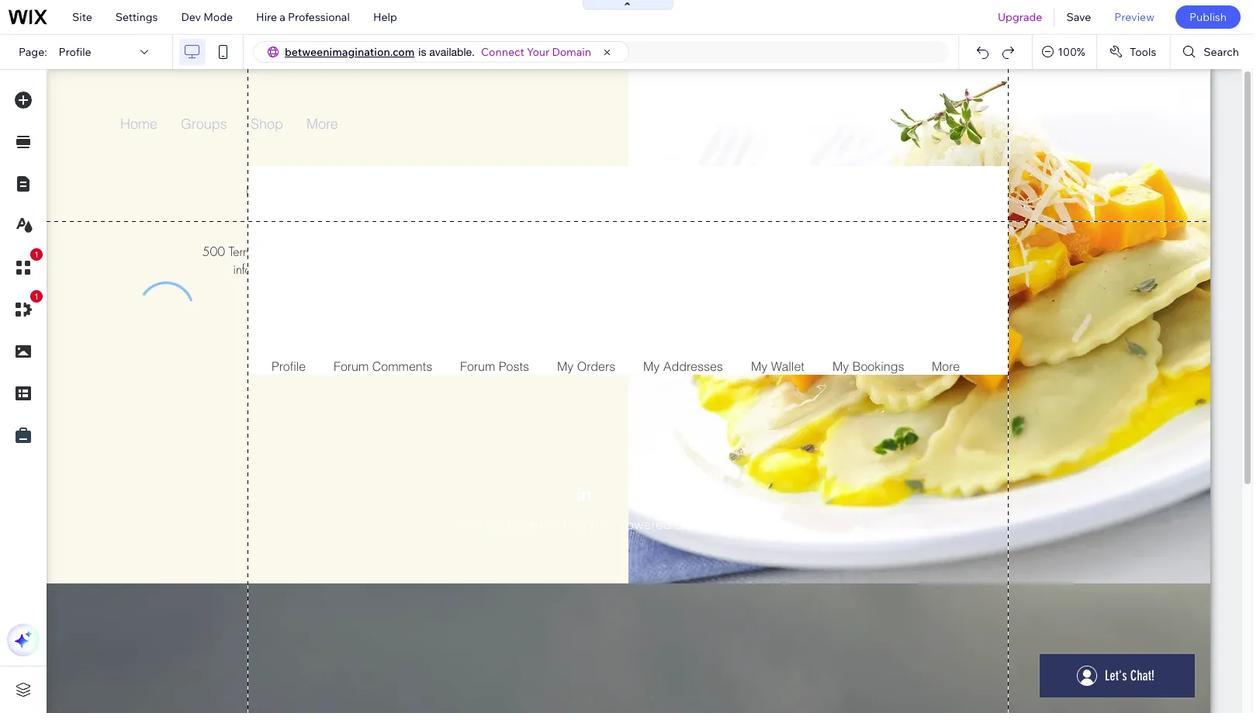 Task type: describe. For each thing, give the bounding box(es) containing it.
2 1 from the top
[[34, 292, 39, 301]]

tools button
[[1097, 35, 1171, 69]]

preview button
[[1103, 0, 1166, 34]]

settings
[[115, 10, 158, 24]]

1 1 from the top
[[34, 250, 39, 259]]

is available. connect your domain
[[419, 45, 591, 59]]

save button
[[1055, 0, 1103, 34]]

publish
[[1190, 10, 1227, 24]]

100%
[[1058, 45, 1086, 59]]

site
[[72, 10, 92, 24]]

preview
[[1115, 10, 1155, 24]]

hire
[[256, 10, 277, 24]]

hire a professional
[[256, 10, 350, 24]]

profile
[[59, 45, 91, 59]]

tools
[[1130, 45, 1157, 59]]

available.
[[429, 46, 475, 58]]

help
[[373, 10, 397, 24]]

1 1 button from the top
[[7, 248, 43, 284]]

search
[[1204, 45, 1239, 59]]



Task type: locate. For each thing, give the bounding box(es) containing it.
mode
[[203, 10, 233, 24]]

2 1 button from the top
[[7, 290, 43, 326]]

connect
[[481, 45, 524, 59]]

0 vertical spatial 1
[[34, 250, 39, 259]]

a
[[280, 10, 286, 24]]

dev
[[181, 10, 201, 24]]

save
[[1067, 10, 1091, 24]]

domain
[[552, 45, 591, 59]]

1 vertical spatial 1 button
[[7, 290, 43, 326]]

upgrade
[[998, 10, 1043, 24]]

your
[[527, 45, 550, 59]]

betweenimagination.com
[[285, 45, 415, 59]]

1 button
[[7, 248, 43, 284], [7, 290, 43, 326]]

is
[[419, 46, 426, 58]]

publish button
[[1176, 5, 1241, 29]]

1
[[34, 250, 39, 259], [34, 292, 39, 301]]

0 vertical spatial 1 button
[[7, 248, 43, 284]]

1 vertical spatial 1
[[34, 292, 39, 301]]

dev mode
[[181, 10, 233, 24]]

search button
[[1171, 35, 1253, 69]]

100% button
[[1033, 35, 1096, 69]]

professional
[[288, 10, 350, 24]]



Task type: vqa. For each thing, say whether or not it's contained in the screenshot.
first 1 "button" from the bottom of the page 1
yes



